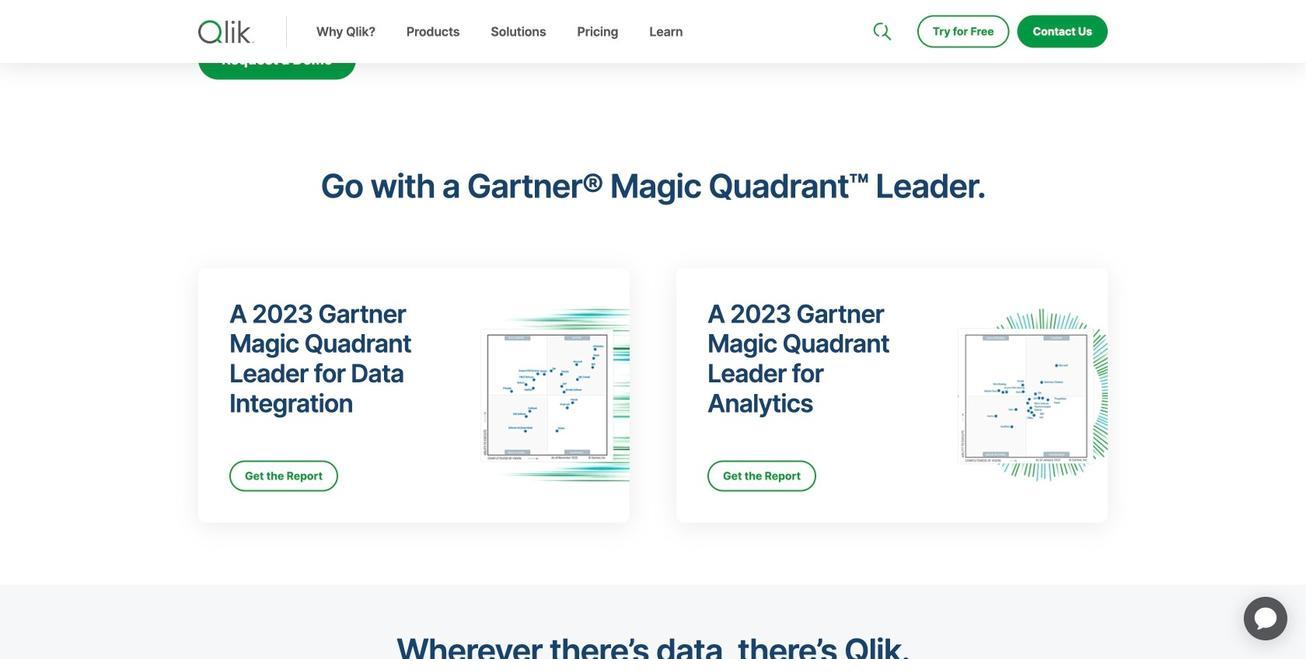 Task type: describe. For each thing, give the bounding box(es) containing it.
qlik image
[[198, 20, 254, 44]]



Task type: locate. For each thing, give the bounding box(es) containing it.
application
[[1226, 579, 1307, 660]]

login image
[[1059, 0, 1071, 12]]

support image
[[875, 0, 887, 12]]



